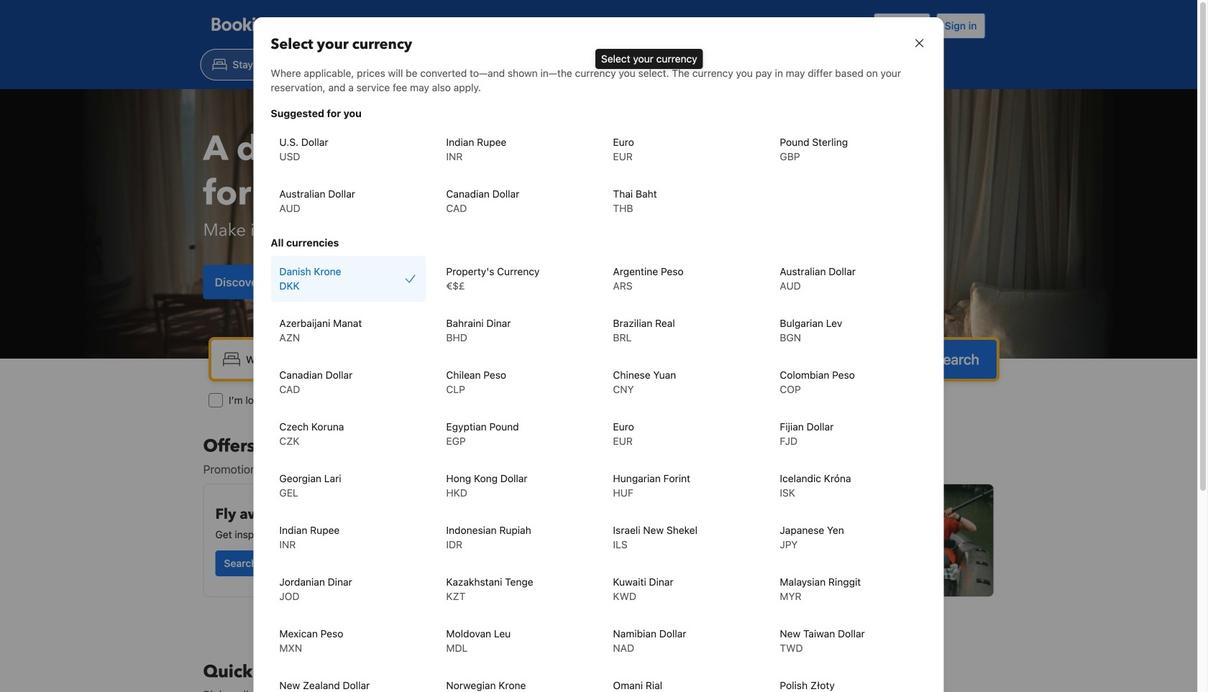 Task type: describe. For each thing, give the bounding box(es) containing it.
booking.com image
[[212, 17, 316, 35]]

fly away to your dream vacation image
[[492, 496, 581, 586]]

a young girl and woman kayak on a river image
[[605, 485, 994, 597]]



Task type: vqa. For each thing, say whether or not it's contained in the screenshot.
and within the Return flights included Packages include flights to and from your destination
no



Task type: locate. For each thing, give the bounding box(es) containing it.
main content
[[198, 435, 1001, 693]]

dialog
[[236, 0, 962, 693]]



